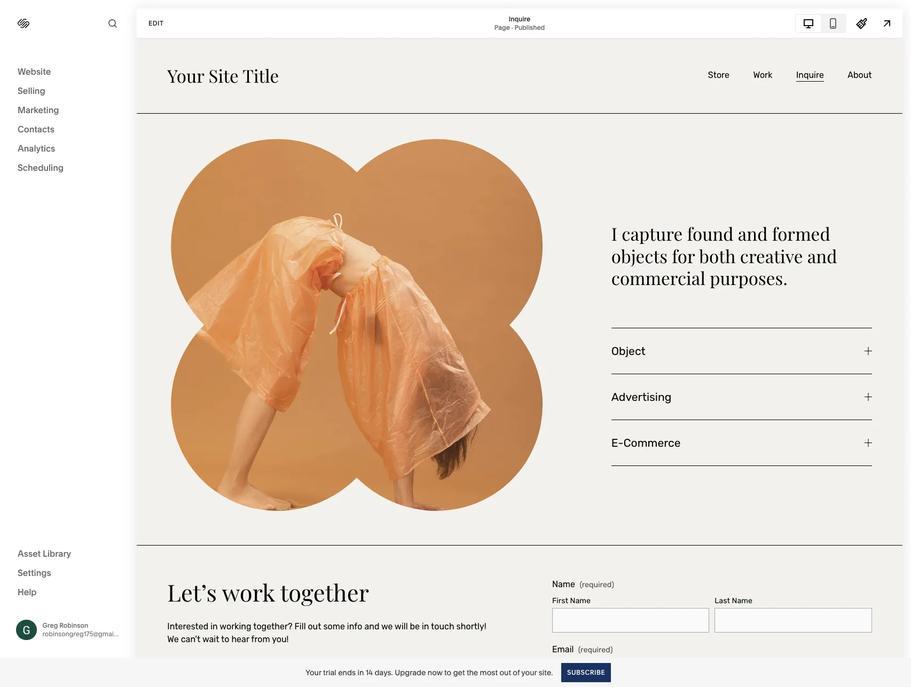 Task type: vqa. For each thing, say whether or not it's contained in the screenshot.
Greg
yes



Task type: describe. For each thing, give the bounding box(es) containing it.
robinson
[[59, 622, 88, 630]]

out
[[500, 668, 511, 678]]

your
[[306, 668, 321, 678]]

website
[[18, 66, 51, 77]]

scheduling link
[[18, 162, 119, 175]]

·
[[512, 23, 513, 31]]

website link
[[18, 66, 119, 79]]

help link
[[18, 586, 37, 598]]

page
[[494, 23, 510, 31]]

scheduling
[[18, 162, 64, 173]]

asset library
[[18, 548, 71, 559]]

14
[[366, 668, 373, 678]]

site.
[[539, 668, 553, 678]]

selling
[[18, 85, 45, 96]]

subscribe
[[568, 668, 606, 677]]

in
[[358, 668, 364, 678]]

robinsongreg175@gmail.com
[[42, 630, 130, 638]]

analytics
[[18, 143, 55, 154]]

get
[[453, 668, 465, 678]]

your trial ends in 14 days. upgrade now to get the most out of your site.
[[306, 668, 553, 678]]

ends
[[338, 668, 356, 678]]

trial
[[323, 668, 336, 678]]

your
[[522, 668, 537, 678]]



Task type: locate. For each thing, give the bounding box(es) containing it.
edit
[[148, 19, 164, 27]]

subscribe button
[[562, 663, 611, 682]]

to
[[444, 668, 452, 678]]

greg
[[42, 622, 58, 630]]

contacts
[[18, 124, 54, 135]]

analytics link
[[18, 143, 119, 155]]

contacts link
[[18, 123, 119, 136]]

library
[[43, 548, 71, 559]]

settings link
[[18, 567, 119, 580]]

the
[[467, 668, 478, 678]]

now
[[428, 668, 443, 678]]

settings
[[18, 568, 51, 578]]

inquire page · published
[[494, 15, 545, 31]]

asset library link
[[18, 548, 119, 561]]

most
[[480, 668, 498, 678]]

selling link
[[18, 85, 119, 98]]

days.
[[375, 668, 393, 678]]

of
[[513, 668, 520, 678]]

inquire
[[509, 15, 531, 23]]

tab list
[[796, 15, 846, 32]]

upgrade
[[395, 668, 426, 678]]

help
[[18, 587, 37, 597]]

published
[[515, 23, 545, 31]]

asset
[[18, 548, 41, 559]]

edit button
[[142, 13, 171, 33]]

marketing link
[[18, 104, 119, 117]]

greg robinson robinsongreg175@gmail.com
[[42, 622, 130, 638]]

marketing
[[18, 105, 59, 115]]



